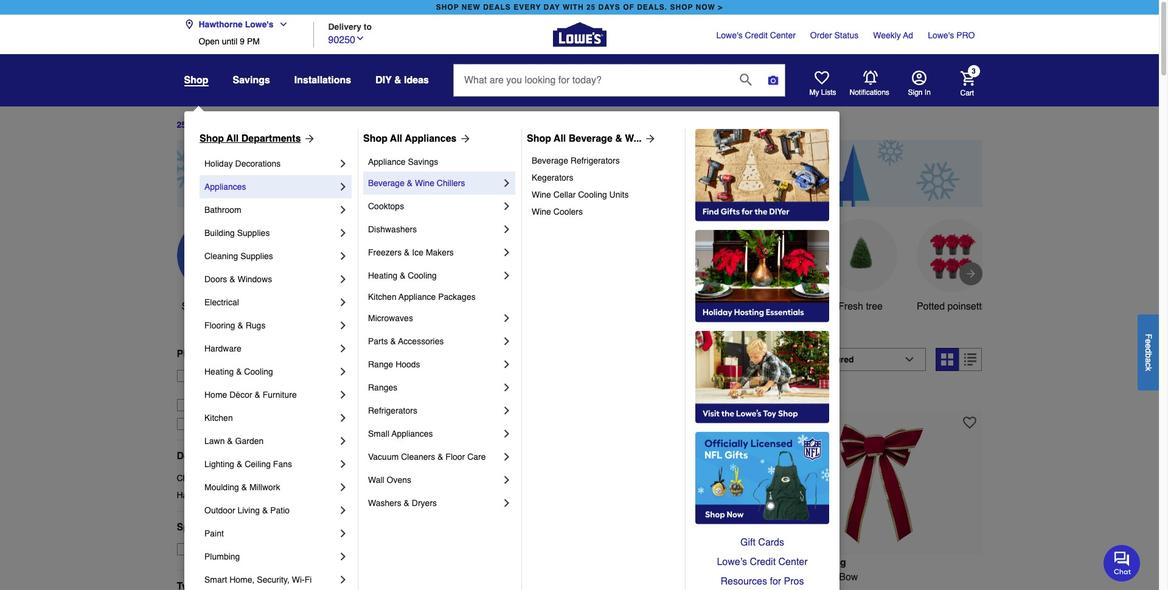 Task type: vqa. For each thing, say whether or not it's contained in the screenshot.
Lowe's
yes



Task type: locate. For each thing, give the bounding box(es) containing it.
kitchen
[[368, 292, 397, 302], [204, 413, 233, 423]]

1 vertical spatial in
[[796, 572, 804, 583]]

lowe's home improvement cart image
[[960, 71, 975, 85]]

1 count from the left
[[377, 572, 403, 583]]

holiday living 100-count 20.62-ft white incandescent plug- in christmas string lights
[[357, 557, 552, 590]]

pickup up free
[[177, 349, 209, 359]]

arrow right image up appliance savings link on the top left
[[457, 133, 471, 145]]

chevron right image for cleaning supplies
[[337, 250, 349, 262]]

center for lowe's credit center
[[770, 30, 796, 40]]

1 lights from the left
[[443, 586, 469, 590]]

2 20.62- from the left
[[617, 572, 644, 583]]

shop inside shop all deals button
[[182, 301, 204, 312]]

cooktops
[[368, 201, 404, 211]]

1 horizontal spatial heating & cooling
[[368, 271, 437, 280]]

& left w...
[[615, 133, 622, 144]]

arrow right image inside the shop all beverage & w... link
[[642, 133, 656, 145]]

cellar
[[554, 190, 576, 200]]

in down parts & accessories link
[[446, 354, 457, 371]]

hawthorne for hawthorne lowe's & nearby stores
[[195, 383, 236, 393]]

coolers
[[554, 207, 583, 217]]

1 horizontal spatial heating
[[368, 271, 397, 280]]

microwaves link
[[368, 307, 501, 330]]

1 horizontal spatial lights
[[677, 586, 703, 590]]

2 vertical spatial beverage
[[368, 178, 405, 188]]

1 100- from the left
[[357, 572, 377, 583]]

living down hanukkah decorations link
[[238, 506, 260, 515]]

my lists link
[[810, 71, 836, 97]]

heating & cooling down "freezers & ice makers"
[[368, 271, 437, 280]]

shop button
[[184, 74, 208, 86]]

wine coolers
[[532, 207, 583, 217]]

white inside holiday living 100-count 20.62-ft white incandescent plug- in christmas string lights
[[441, 572, 466, 583]]

1 vertical spatial appliance
[[399, 292, 436, 302]]

savings inside appliance savings link
[[408, 157, 438, 167]]

1 horizontal spatial christmas
[[368, 586, 412, 590]]

arrow right image
[[965, 268, 977, 280]]

& left floor
[[438, 452, 443, 462]]

0 horizontal spatial 25
[[177, 120, 186, 130]]

notifications
[[850, 88, 889, 97]]

supplies for building supplies
[[237, 228, 270, 238]]

cleaning supplies
[[204, 251, 273, 261]]

2 shop from the left
[[670, 3, 693, 12]]

0 horizontal spatial lights
[[443, 586, 469, 590]]

1 horizontal spatial departments
[[241, 133, 301, 144]]

chevron right image for 'smart home, security, wi-fi' link
[[337, 574, 349, 586]]

shop for shop all appliances
[[363, 133, 388, 144]]

all up beverage refrigerators
[[554, 133, 566, 144]]

0 vertical spatial beverage
[[569, 133, 613, 144]]

shop down 25 days of deals link
[[200, 133, 224, 144]]

shop down open
[[184, 75, 208, 86]]

1 vertical spatial departments
[[177, 451, 236, 462]]

0 vertical spatial 25
[[586, 3, 596, 12]]

diy
[[376, 75, 392, 86]]

1 horizontal spatial 100-
[[568, 572, 588, 583]]

chevron right image
[[501, 200, 513, 212], [337, 204, 349, 216], [337, 250, 349, 262], [501, 312, 513, 324], [337, 343, 349, 355], [501, 358, 513, 371], [501, 381, 513, 394], [337, 412, 349, 424], [501, 474, 513, 486], [337, 481, 349, 493], [337, 504, 349, 517], [337, 551, 349, 563]]

microwaves
[[368, 313, 413, 323]]

living inside holiday living 100-count 20.62-ft white incandescent plug- in christmas string lights
[[395, 557, 424, 568]]

wine up cooktops 'link'
[[415, 178, 434, 188]]

1 horizontal spatial shop
[[363, 133, 388, 144]]

supplies up cleaning supplies
[[237, 228, 270, 238]]

0 vertical spatial cooling
[[578, 190, 607, 200]]

savings up beverage & wine chillers at the top left
[[408, 157, 438, 167]]

in inside holiday living 100-count 20.62-ft white incandescent plug- in christmas string lights
[[357, 586, 365, 590]]

appliance down the shop all appliances
[[368, 157, 406, 167]]

2 horizontal spatial living
[[818, 557, 846, 568]]

holiday hosting essentials. image
[[695, 230, 829, 322]]

0 vertical spatial supplies
[[237, 228, 270, 238]]

shop all beverage & w... link
[[527, 131, 656, 146]]

lowe's inside 'button'
[[239, 383, 265, 393]]

198 products in holiday decorations
[[357, 354, 602, 371]]

0 horizontal spatial beverage
[[368, 178, 405, 188]]

delivery up free store pickup today at:
[[221, 349, 259, 359]]

weekly ad link
[[873, 29, 913, 41]]

lowe's left pro
[[928, 30, 954, 40]]

living
[[238, 506, 260, 515], [395, 557, 424, 568], [818, 557, 846, 568]]

credit inside "link"
[[750, 557, 776, 568]]

credit up resources for pros link
[[750, 557, 776, 568]]

100- inside 100-count 20.62-ft multicolor incandescent plug-in christmas string lights
[[568, 572, 588, 583]]

visit the lowe's toy shop. image
[[695, 331, 829, 423]]

chevron right image
[[337, 158, 349, 170], [501, 177, 513, 189], [337, 181, 349, 193], [501, 223, 513, 235], [337, 227, 349, 239], [501, 246, 513, 259], [501, 270, 513, 282], [337, 273, 349, 285], [337, 296, 349, 308], [337, 319, 349, 332], [501, 335, 513, 347], [337, 366, 349, 378], [337, 389, 349, 401], [501, 405, 513, 417], [501, 428, 513, 440], [337, 435, 349, 447], [501, 451, 513, 463], [337, 458, 349, 470], [501, 497, 513, 509], [337, 527, 349, 540], [337, 574, 349, 586]]

living up 'red'
[[818, 557, 846, 568]]

beverage up cooktops
[[368, 178, 405, 188]]

1 vertical spatial heating & cooling
[[204, 367, 273, 377]]

all up 'appliance savings'
[[390, 133, 402, 144]]

hawthorne up "open until 9 pm"
[[199, 19, 243, 29]]

officially licensed n f l gifts. shop now. image
[[695, 432, 829, 524]]

1 horizontal spatial in
[[796, 572, 804, 583]]

chevron right image for hardware
[[337, 343, 349, 355]]

shop for shop
[[184, 75, 208, 86]]

cooling up kitchen appliance packages
[[408, 271, 437, 280]]

incandescent
[[469, 572, 527, 583], [697, 572, 755, 583]]

0 horizontal spatial ft
[[433, 572, 438, 583]]

chevron right image for holiday decorations link
[[337, 158, 349, 170]]

1 horizontal spatial ft
[[644, 572, 650, 583]]

kegerators link
[[532, 169, 677, 186]]

0 horizontal spatial count
[[377, 572, 403, 583]]

installations button
[[294, 69, 351, 91]]

100-
[[357, 572, 377, 583], [568, 572, 588, 583]]

potted poinsettia
[[917, 301, 989, 312]]

0 vertical spatial heating & cooling link
[[368, 264, 501, 287]]

decorations inside "link"
[[217, 473, 263, 483]]

arrow right image inside shop all departments link
[[301, 133, 315, 145]]

2 shop from the left
[[363, 133, 388, 144]]

camera image
[[767, 74, 779, 86]]

1 ft from the left
[[433, 572, 438, 583]]

1 horizontal spatial shop
[[670, 3, 693, 12]]

pickup & delivery
[[177, 349, 259, 359]]

compare inside 1001813120 element
[[379, 390, 414, 399]]

bow
[[839, 572, 858, 583]]

0 horizontal spatial compare
[[379, 390, 414, 399]]

doors & windows link
[[204, 268, 337, 291]]

2 horizontal spatial christmas
[[602, 586, 646, 590]]

1 vertical spatial deals
[[220, 301, 245, 312]]

1 vertical spatial savings
[[408, 157, 438, 167]]

0 horizontal spatial 100-
[[357, 572, 377, 583]]

heating down pickup & delivery
[[204, 367, 234, 377]]

shop all appliances link
[[363, 131, 471, 146]]

living down washers & dryers at bottom left
[[395, 557, 424, 568]]

pickup up hawthorne lowe's & nearby stores 'button'
[[238, 371, 263, 381]]

in inside sign in "button"
[[925, 88, 931, 97]]

1 horizontal spatial cooling
[[408, 271, 437, 280]]

arrow right image
[[301, 133, 315, 145], [457, 133, 471, 145], [642, 133, 656, 145]]

my lists
[[810, 88, 836, 97]]

20.62-
[[405, 572, 433, 583], [617, 572, 644, 583]]

lowe's down free store pickup today at:
[[239, 383, 265, 393]]

shop left "new"
[[436, 3, 459, 12]]

living inside holiday living 8.5-in w red bow
[[818, 557, 846, 568]]

vacuum
[[368, 452, 399, 462]]

cooling down kegerators link
[[578, 190, 607, 200]]

1 20.62- from the left
[[405, 572, 433, 583]]

chevron right image for beverage & wine chillers link
[[501, 177, 513, 189]]

lowe's credit center
[[717, 557, 808, 568]]

heating
[[368, 271, 397, 280], [204, 367, 234, 377]]

2 horizontal spatial arrow right image
[[642, 133, 656, 145]]

0 vertical spatial white
[[756, 301, 781, 312]]

all inside 'link'
[[390, 133, 402, 144]]

1 incandescent from the left
[[469, 572, 527, 583]]

None search field
[[453, 64, 785, 108]]

weekly ad
[[873, 30, 913, 40]]

1 vertical spatial shop
[[182, 301, 204, 312]]

2 ft from the left
[[644, 572, 650, 583]]

e up d
[[1144, 339, 1154, 344]]

1 heart outline image from the left
[[752, 416, 766, 429]]

0 horizontal spatial kitchen
[[204, 413, 233, 423]]

2 lights from the left
[[677, 586, 703, 590]]

25 left days on the left top of page
[[177, 120, 186, 130]]

1 horizontal spatial living
[[395, 557, 424, 568]]

bathroom link
[[204, 198, 337, 221]]

chevron right image for freezers & ice makers link
[[501, 246, 513, 259]]

status
[[834, 30, 859, 40]]

plug- inside 100-count 20.62-ft multicolor incandescent plug-in christmas string lights
[[568, 586, 591, 590]]

0 vertical spatial savings button
[[233, 69, 270, 91]]

free
[[195, 371, 213, 381]]

chevron right image for lighting & ceiling fans link
[[337, 458, 349, 470]]

1 string from the left
[[415, 586, 440, 590]]

& down the today
[[267, 383, 273, 393]]

0 horizontal spatial plug-
[[529, 572, 552, 583]]

2 string from the left
[[649, 586, 674, 590]]

1 horizontal spatial 20.62-
[[617, 572, 644, 583]]

0 vertical spatial in
[[446, 354, 457, 371]]

holiday up 8.5-
[[780, 557, 815, 568]]

all for departments
[[226, 133, 239, 144]]

2 vertical spatial wine
[[532, 207, 551, 217]]

hoods
[[396, 360, 420, 369]]

lighting & ceiling fans link
[[204, 453, 337, 476]]

arrow right image up holiday decorations link
[[301, 133, 315, 145]]

100- inside holiday living 100-count 20.62-ft white incandescent plug- in christmas string lights
[[357, 572, 377, 583]]

hanging decoration button
[[639, 219, 712, 328]]

holiday down washers
[[357, 557, 392, 568]]

appliances up cleaners on the bottom
[[392, 429, 433, 439]]

beverage
[[569, 133, 613, 144], [532, 156, 568, 165], [368, 178, 405, 188]]

refrigerators down 1001813120 element
[[368, 406, 417, 416]]

refrigerators up kegerators link
[[571, 156, 620, 165]]

wine for wine cellar cooling units
[[532, 190, 551, 200]]

holiday for holiday decorations
[[204, 159, 233, 169]]

0 horizontal spatial heating & cooling
[[204, 367, 273, 377]]

2 compare from the left
[[802, 390, 837, 399]]

1 shop from the left
[[436, 3, 459, 12]]

2 count from the left
[[588, 572, 614, 583]]

beverage up kegerators
[[532, 156, 568, 165]]

2 horizontal spatial in
[[925, 88, 931, 97]]

0 vertical spatial credit
[[745, 30, 768, 40]]

departments
[[241, 133, 301, 144], [177, 451, 236, 462]]

1 horizontal spatial string
[[649, 586, 674, 590]]

appliances link
[[204, 175, 337, 198]]

25 right with
[[586, 3, 596, 12]]

arrow right image inside shop all appliances 'link'
[[457, 133, 471, 145]]

kitchen inside "link"
[[368, 292, 397, 302]]

0 horizontal spatial heart outline image
[[752, 416, 766, 429]]

hawthorne down store
[[195, 383, 236, 393]]

holiday inside holiday living 8.5-in w red bow
[[780, 557, 815, 568]]

delivery up the '90250'
[[328, 22, 361, 31]]

washers & dryers link
[[368, 492, 501, 515]]

0 horizontal spatial string
[[415, 586, 440, 590]]

1 horizontal spatial plug-
[[568, 586, 591, 590]]

& right lawn
[[227, 436, 233, 446]]

hawthorne inside 'button'
[[195, 383, 236, 393]]

kitchen for kitchen appliance packages
[[368, 292, 397, 302]]

e
[[1144, 339, 1154, 344], [1144, 343, 1154, 348]]

gift cards link
[[695, 533, 829, 552]]

1 horizontal spatial compare
[[802, 390, 837, 399]]

departments down lawn
[[177, 451, 236, 462]]

1 shop from the left
[[200, 133, 224, 144]]

hawthorne inside button
[[199, 19, 243, 29]]

departments element
[[177, 450, 338, 462]]

lowe's home improvement notification center image
[[863, 71, 878, 85]]

chevron right image for microwaves
[[501, 312, 513, 324]]

string inside holiday living 100-count 20.62-ft white incandescent plug- in christmas string lights
[[415, 586, 440, 590]]

2 vertical spatial savings
[[473, 301, 508, 312]]

beverage up beverage refrigerators link
[[569, 133, 613, 144]]

& left millwork
[[241, 482, 247, 492]]

cooling up hawthorne lowe's & nearby stores 'button'
[[244, 367, 273, 377]]

1 compare from the left
[[379, 390, 414, 399]]

center left order
[[770, 30, 796, 40]]

all down 25 days of deals link
[[226, 133, 239, 144]]

1001813120 element
[[357, 389, 414, 401]]

1 vertical spatial credit
[[750, 557, 776, 568]]

1 horizontal spatial count
[[588, 572, 614, 583]]

supplies up windows on the left top of the page
[[240, 251, 273, 261]]

0 vertical spatial center
[[770, 30, 796, 40]]

now
[[696, 3, 715, 12]]

care
[[467, 452, 486, 462]]

3 arrow right image from the left
[[642, 133, 656, 145]]

living inside outdoor living & patio link
[[238, 506, 260, 515]]

holiday down of
[[204, 159, 233, 169]]

e up b
[[1144, 343, 1154, 348]]

arrow right image for shop all departments
[[301, 133, 315, 145]]

0 horizontal spatial savings button
[[233, 69, 270, 91]]

chevron right image for appliances link
[[337, 181, 349, 193]]

center up 8.5-
[[778, 557, 808, 568]]

new
[[462, 3, 481, 12]]

days
[[598, 3, 620, 12]]

range hoods
[[368, 360, 420, 369]]

1 horizontal spatial arrow right image
[[457, 133, 471, 145]]

décor
[[230, 390, 252, 400]]

shop left electrical
[[182, 301, 204, 312]]

1 vertical spatial 25
[[177, 120, 186, 130]]

wine down kegerators
[[532, 190, 551, 200]]

all for beverage
[[554, 133, 566, 144]]

all up the flooring
[[207, 301, 217, 312]]

delivery up the lawn & garden
[[214, 419, 245, 429]]

0 horizontal spatial 20.62-
[[405, 572, 433, 583]]

f e e d b a c k button
[[1138, 314, 1159, 390]]

pros
[[784, 576, 804, 587]]

hawthorne for hawthorne lowe's
[[199, 19, 243, 29]]

0 vertical spatial appliance
[[368, 157, 406, 167]]

appliance up microwaves link
[[399, 292, 436, 302]]

25 days of deals. shop new deals every day. while supplies last. image
[[177, 140, 982, 207]]

1 vertical spatial white
[[441, 572, 466, 583]]

appliances inside small appliances link
[[392, 429, 433, 439]]

living for patio
[[238, 506, 260, 515]]

2 arrow right image from the left
[[457, 133, 471, 145]]

0 vertical spatial savings
[[233, 75, 270, 86]]

1 vertical spatial plug-
[[568, 586, 591, 590]]

security,
[[257, 575, 289, 585]]

wine left coolers
[[532, 207, 551, 217]]

arrow right image up beverage refrigerators link
[[642, 133, 656, 145]]

floor
[[446, 452, 465, 462]]

bathroom
[[204, 205, 241, 215]]

2 incandescent from the left
[[697, 572, 755, 583]]

find gifts for the diyer. image
[[695, 129, 829, 221]]

days
[[189, 120, 209, 130]]

1 vertical spatial refrigerators
[[368, 406, 417, 416]]

departments up holiday decorations link
[[241, 133, 301, 144]]

20.62- inside holiday living 100-count 20.62-ft white incandescent plug- in christmas string lights
[[405, 572, 433, 583]]

smart home, security, wi-fi link
[[204, 568, 337, 590]]

2 horizontal spatial shop
[[527, 133, 551, 144]]

plug- inside holiday living 100-count 20.62-ft white incandescent plug- in christmas string lights
[[529, 572, 552, 583]]

shop inside 'link'
[[363, 133, 388, 144]]

0 horizontal spatial white
[[441, 572, 466, 583]]

1 vertical spatial pickup
[[238, 371, 263, 381]]

shop new deals every day with 25 days of deals. shop now > link
[[434, 0, 725, 15]]

special offers
[[177, 522, 242, 533]]

beverage inside beverage refrigerators link
[[532, 156, 568, 165]]

appliances up appliance savings link on the top left
[[405, 133, 457, 144]]

deals up flooring & rugs
[[220, 301, 245, 312]]

freezers
[[368, 248, 402, 257]]

potted poinsettia button
[[917, 219, 990, 314]]

living for in
[[818, 557, 846, 568]]

0 vertical spatial pickup
[[177, 349, 209, 359]]

holiday inside holiday living 100-count 20.62-ft white incandescent plug- in christmas string lights
[[357, 557, 392, 568]]

lawn
[[204, 436, 225, 446]]

0 horizontal spatial incandescent
[[469, 572, 527, 583]]

decorations for hanukkah decorations
[[217, 490, 263, 500]]

lights inside 100-count 20.62-ft multicolor incandescent plug-in christmas string lights
[[677, 586, 703, 590]]

christmas inside "link"
[[177, 473, 215, 483]]

heating & cooling up décor
[[204, 367, 273, 377]]

chevron right image for building supplies link
[[337, 227, 349, 239]]

& right diy
[[394, 75, 401, 86]]

2 horizontal spatial savings
[[473, 301, 508, 312]]

1 vertical spatial kitchen
[[204, 413, 233, 423]]

heart outline image
[[752, 416, 766, 429], [963, 416, 977, 429]]

on
[[199, 544, 210, 554]]

shop left now
[[670, 3, 693, 12]]

shop all deals
[[182, 301, 245, 312]]

3 shop from the left
[[527, 133, 551, 144]]

1 vertical spatial heating
[[204, 367, 234, 377]]

chevron right image for range hoods
[[501, 358, 513, 371]]

compare for 1001813120 element
[[379, 390, 414, 399]]

resources
[[721, 576, 767, 587]]

holiday for holiday living 8.5-in w red bow
[[780, 557, 815, 568]]

flooring & rugs link
[[204, 314, 337, 337]]

1 vertical spatial wine
[[532, 190, 551, 200]]

location image
[[184, 19, 194, 29]]

delivery
[[328, 22, 361, 31], [221, 349, 259, 359], [214, 419, 245, 429]]

savings button right makers
[[454, 219, 527, 314]]

fi
[[305, 575, 312, 585]]

count inside holiday living 100-count 20.62-ft white incandescent plug- in christmas string lights
[[377, 572, 403, 583]]

0 horizontal spatial cooling
[[244, 367, 273, 377]]

christmas
[[177, 473, 215, 483], [368, 586, 412, 590], [602, 586, 646, 590]]

savings up 198 products in holiday decorations
[[473, 301, 508, 312]]

1 vertical spatial savings button
[[454, 219, 527, 314]]

0 vertical spatial appliances
[[405, 133, 457, 144]]

0 horizontal spatial heating & cooling link
[[204, 360, 337, 383]]

0 horizontal spatial shop
[[436, 3, 459, 12]]

& inside "button"
[[394, 75, 401, 86]]

lowe's up pm
[[245, 19, 274, 29]]

1 horizontal spatial white
[[756, 301, 781, 312]]

2 horizontal spatial cooling
[[578, 190, 607, 200]]

ad
[[903, 30, 913, 40]]

lowe's home improvement lists image
[[814, 71, 829, 85]]

lowe's home improvement account image
[[912, 71, 926, 85]]

savings button down pm
[[233, 69, 270, 91]]

order
[[810, 30, 832, 40]]

paint link
[[204, 522, 337, 545]]

shop all departments
[[200, 133, 301, 144]]

appliances inside shop all appliances 'link'
[[405, 133, 457, 144]]

cooling for topmost heating & cooling link
[[408, 271, 437, 280]]

1 arrow right image from the left
[[301, 133, 315, 145]]

hawthorne lowe's & nearby stores
[[195, 383, 327, 393]]

heating down freezers at the left
[[368, 271, 397, 280]]

freezers & ice makers
[[368, 248, 454, 257]]

pickup
[[177, 349, 209, 359], [238, 371, 263, 381]]

deals right of
[[222, 120, 244, 130]]

1 horizontal spatial incandescent
[[697, 572, 755, 583]]

chevron right image for refrigerators link
[[501, 405, 513, 417]]

christmas inside 100-count 20.62-ft multicolor incandescent plug-in christmas string lights
[[602, 586, 646, 590]]

2 100- from the left
[[568, 572, 588, 583]]

1 horizontal spatial savings button
[[454, 219, 527, 314]]

2 horizontal spatial beverage
[[569, 133, 613, 144]]

shop up 'appliance savings'
[[363, 133, 388, 144]]

& left patio
[[262, 506, 268, 515]]

center inside "link"
[[778, 557, 808, 568]]

1 vertical spatial cooling
[[408, 271, 437, 280]]

in left the w
[[796, 572, 804, 583]]

0 horizontal spatial shop
[[200, 133, 224, 144]]

1 horizontal spatial heating & cooling link
[[368, 264, 501, 287]]

supplies
[[237, 228, 270, 238], [240, 251, 273, 261]]

hardware link
[[204, 337, 337, 360]]

beverage inside beverage & wine chillers link
[[368, 178, 405, 188]]

stores
[[304, 383, 327, 393]]

kitchen down home
[[204, 413, 233, 423]]

0 horizontal spatial in
[[357, 586, 365, 590]]

all inside button
[[207, 301, 217, 312]]

credit up search icon
[[745, 30, 768, 40]]

f e e d b a c k
[[1144, 334, 1154, 371]]

credit
[[745, 30, 768, 40], [750, 557, 776, 568]]

lights inside holiday living 100-count 20.62-ft white incandescent plug- in christmas string lights
[[443, 586, 469, 590]]

in inside holiday living 8.5-in w red bow
[[796, 572, 804, 583]]

appliances up bathroom
[[204, 182, 246, 192]]

cooling
[[578, 190, 607, 200], [408, 271, 437, 280], [244, 367, 273, 377]]

1 vertical spatial hawthorne
[[195, 383, 236, 393]]

cooling inside wine cellar cooling units link
[[578, 190, 607, 200]]

compare inside 5013254527 element
[[802, 390, 837, 399]]

kitchen up microwaves on the bottom of the page
[[368, 292, 397, 302]]

shop up kegerators
[[527, 133, 551, 144]]

christmas inside holiday living 100-count 20.62-ft white incandescent plug- in christmas string lights
[[368, 586, 412, 590]]

1 horizontal spatial in
[[591, 586, 599, 590]]

0 vertical spatial refrigerators
[[571, 156, 620, 165]]

in
[[925, 88, 931, 97], [357, 586, 365, 590], [591, 586, 599, 590]]

until
[[222, 37, 237, 46]]

chillers
[[437, 178, 465, 188]]

0 vertical spatial delivery
[[328, 22, 361, 31]]

savings down pm
[[233, 75, 270, 86]]



Task type: describe. For each thing, give the bounding box(es) containing it.
delivery to
[[328, 22, 372, 31]]

red
[[819, 572, 836, 583]]

building
[[204, 228, 235, 238]]

wine for wine coolers
[[532, 207, 551, 217]]

gift cards
[[740, 537, 784, 548]]

chevron right image for plumbing
[[337, 551, 349, 563]]

decoration
[[653, 316, 698, 327]]

poinsettia
[[948, 301, 989, 312]]

chevron right image for outdoor living & patio
[[337, 504, 349, 517]]

0 vertical spatial deals
[[222, 120, 244, 130]]

2 heart outline image from the left
[[963, 416, 977, 429]]

decorations for holiday decorations
[[235, 159, 281, 169]]

moulding
[[204, 482, 239, 492]]

chevron right image for kitchen
[[337, 412, 349, 424]]

chevron right image for topmost heating & cooling link
[[501, 270, 513, 282]]

chevron right image for lawn & garden link
[[337, 435, 349, 447]]

chevron right image for electrical link
[[337, 296, 349, 308]]

shop new deals every day with 25 days of deals. shop now >
[[436, 3, 723, 12]]

2 e from the top
[[1144, 343, 1154, 348]]

kitchen appliance packages link
[[368, 287, 513, 307]]

0 horizontal spatial in
[[446, 354, 457, 371]]

all for deals
[[207, 301, 217, 312]]

to
[[364, 22, 372, 31]]

& up store
[[211, 349, 218, 359]]

0 horizontal spatial departments
[[177, 451, 236, 462]]

chevron right image for small appliances link
[[501, 428, 513, 440]]

cleaners
[[401, 452, 435, 462]]

appliance inside "link"
[[399, 292, 436, 302]]

0 vertical spatial departments
[[241, 133, 301, 144]]

ft inside holiday living 100-count 20.62-ft white incandescent plug- in christmas string lights
[[433, 572, 438, 583]]

chevron right image for home décor & furniture link
[[337, 389, 349, 401]]

chevron right image for flooring & rugs link
[[337, 319, 349, 332]]

chevron down image
[[274, 19, 288, 29]]

at:
[[290, 371, 300, 381]]

sign
[[908, 88, 923, 97]]

smart
[[204, 575, 227, 585]]

doors
[[204, 274, 227, 284]]

chat invite button image
[[1104, 545, 1141, 582]]

lighting
[[204, 459, 234, 469]]

smart home, security, wi-fi
[[204, 575, 312, 585]]

open
[[199, 37, 219, 46]]

holiday down parts & accessories link
[[461, 354, 514, 371]]

resources for pros link
[[695, 572, 829, 590]]

chevron right image for bathroom
[[337, 204, 349, 216]]

& right décor
[[255, 390, 260, 400]]

f
[[1144, 334, 1154, 339]]

1 e from the top
[[1144, 339, 1154, 344]]

on sale
[[199, 544, 229, 554]]

holiday living 8.5-in w red bow
[[780, 557, 858, 583]]

0 horizontal spatial savings
[[233, 75, 270, 86]]

sale
[[212, 544, 229, 554]]

& left rugs
[[238, 321, 243, 330]]

compare for 5013254527 element
[[802, 390, 837, 399]]

1 vertical spatial delivery
[[221, 349, 259, 359]]

ovens
[[387, 475, 411, 485]]

shop for shop all departments
[[200, 133, 224, 144]]

chevron right image for dishwashers link
[[501, 223, 513, 235]]

fresh
[[838, 301, 863, 312]]

parts & accessories
[[368, 336, 444, 346]]

& right store
[[236, 367, 242, 377]]

makers
[[426, 248, 454, 257]]

chevron down image
[[355, 33, 365, 43]]

my
[[810, 88, 819, 97]]

grid view image
[[942, 353, 954, 366]]

chevron right image for bottommost heating & cooling link
[[337, 366, 349, 378]]

5013254527 element
[[780, 389, 837, 401]]

ft inside 100-count 20.62-ft multicolor incandescent plug-in christmas string lights
[[644, 572, 650, 583]]

hanging
[[658, 301, 694, 312]]

hawthorne lowe's button
[[184, 12, 293, 37]]

decorations for christmas decorations
[[217, 473, 263, 483]]

0 vertical spatial heating & cooling
[[368, 271, 437, 280]]

sign in button
[[908, 71, 931, 97]]

vacuum cleaners & floor care
[[368, 452, 486, 462]]

Search Query text field
[[454, 64, 730, 96]]

accessories
[[398, 336, 444, 346]]

chevron right image for parts & accessories link
[[501, 335, 513, 347]]

list view image
[[965, 353, 977, 366]]

hanukkah decorations
[[177, 490, 263, 500]]

count inside 100-count 20.62-ft multicolor incandescent plug-in christmas string lights
[[588, 572, 614, 583]]

heating for bottommost heating & cooling link
[[204, 367, 234, 377]]

beverage for savings
[[368, 178, 405, 188]]

lighting & ceiling fans
[[204, 459, 292, 469]]

center for lowe's credit center
[[778, 557, 808, 568]]

christmas decorations link
[[177, 472, 338, 484]]

w
[[807, 572, 816, 583]]

20.62- inside 100-count 20.62-ft multicolor incandescent plug-in christmas string lights
[[617, 572, 644, 583]]

beverage & wine chillers
[[368, 178, 465, 188]]

b
[[1144, 353, 1154, 358]]

chevron right image for paint link
[[337, 527, 349, 540]]

deals inside button
[[220, 301, 245, 312]]

beverage for all
[[532, 156, 568, 165]]

chevron right image for vacuum cleaners & floor care link
[[501, 451, 513, 463]]

chevron right image for cooktops
[[501, 200, 513, 212]]

& right doors
[[230, 274, 235, 284]]

lowe's home improvement logo image
[[553, 8, 606, 61]]

small
[[368, 429, 389, 439]]

string inside 100-count 20.62-ft multicolor incandescent plug-in christmas string lights
[[649, 586, 674, 590]]

kegerators
[[532, 173, 573, 183]]

heating for topmost heating & cooling link
[[368, 271, 397, 280]]

in inside 100-count 20.62-ft multicolor incandescent plug-in christmas string lights
[[591, 586, 599, 590]]

of
[[211, 120, 219, 130]]

lowe's
[[717, 557, 747, 568]]

>
[[718, 3, 723, 12]]

gift
[[740, 537, 756, 548]]

all for appliances
[[390, 133, 402, 144]]

holiday for holiday living 100-count 20.62-ft white incandescent plug- in christmas string lights
[[357, 557, 392, 568]]

special offers button
[[177, 512, 338, 543]]

1 horizontal spatial 25
[[586, 3, 596, 12]]

incandescent inside holiday living 100-count 20.62-ft white incandescent plug- in christmas string lights
[[469, 572, 527, 583]]

chevron right image for doors & windows link
[[337, 273, 349, 285]]

savings inside savings button
[[473, 301, 508, 312]]

chevron right image for washers & dryers link
[[501, 497, 513, 509]]

credit for lowe's
[[750, 557, 776, 568]]

chevron right image for moulding & millwork
[[337, 481, 349, 493]]

lowe's inside button
[[245, 19, 274, 29]]

cooling for wine cellar cooling units link at the top
[[578, 190, 607, 200]]

& inside 'button'
[[267, 383, 273, 393]]

0 horizontal spatial pickup
[[177, 349, 209, 359]]

0 horizontal spatial refrigerators
[[368, 406, 417, 416]]

credit for lowe's
[[745, 30, 768, 40]]

0 vertical spatial wine
[[415, 178, 434, 188]]

multicolor
[[652, 572, 694, 583]]

wine cellar cooling units link
[[532, 186, 677, 203]]

of
[[623, 3, 634, 12]]

pm
[[247, 37, 260, 46]]

2 vertical spatial delivery
[[214, 419, 245, 429]]

flooring
[[204, 321, 235, 330]]

beverage inside the shop all beverage & w... link
[[569, 133, 613, 144]]

25 days of deals
[[177, 120, 244, 130]]

& down 'appliance savings'
[[407, 178, 413, 188]]

cooling for bottommost heating & cooling link
[[244, 367, 273, 377]]

range
[[368, 360, 393, 369]]

& left ice
[[404, 248, 410, 257]]

pro
[[957, 30, 975, 40]]

hanukkah
[[177, 490, 215, 500]]

building supplies
[[204, 228, 270, 238]]

3
[[972, 67, 976, 76]]

white inside button
[[756, 301, 781, 312]]

kitchen for kitchen
[[204, 413, 233, 423]]

& left 'ceiling'
[[237, 459, 242, 469]]

supplies for cleaning supplies
[[240, 251, 273, 261]]

ranges
[[368, 383, 397, 392]]

wall ovens link
[[368, 468, 501, 492]]

small appliances
[[368, 429, 433, 439]]

installations
[[294, 75, 351, 86]]

resources for pros
[[721, 576, 804, 587]]

1 horizontal spatial pickup
[[238, 371, 263, 381]]

arrow right image for shop all beverage & w...
[[642, 133, 656, 145]]

living for count
[[395, 557, 424, 568]]

furniture
[[263, 390, 297, 400]]

a
[[1144, 358, 1154, 362]]

search image
[[740, 73, 752, 85]]

& left dryers
[[404, 498, 409, 508]]

incandescent inside 100-count 20.62-ft multicolor incandescent plug-in christmas string lights
[[697, 572, 755, 583]]

8.5-
[[780, 572, 796, 583]]

appliances inside appliances link
[[204, 182, 246, 192]]

100-count 20.62-ft multicolor incandescent plug-in christmas string lights link
[[568, 557, 771, 590]]

shop for shop all deals
[[182, 301, 204, 312]]

special
[[177, 522, 211, 533]]

shop all departments link
[[200, 131, 315, 146]]

lowe's credit center link
[[716, 29, 796, 41]]

shop for shop all beverage & w...
[[527, 133, 551, 144]]

& down "freezers & ice makers"
[[400, 271, 406, 280]]

lawn & garden link
[[204, 430, 337, 453]]

arrow right image for shop all appliances
[[457, 133, 471, 145]]

lowe's down ">"
[[716, 30, 743, 40]]

1 vertical spatial heating & cooling link
[[204, 360, 337, 383]]

chevron right image for wall ovens
[[501, 474, 513, 486]]

plumbing
[[204, 552, 240, 562]]

& right parts on the left of page
[[390, 336, 396, 346]]

chevron right image for ranges
[[501, 381, 513, 394]]



